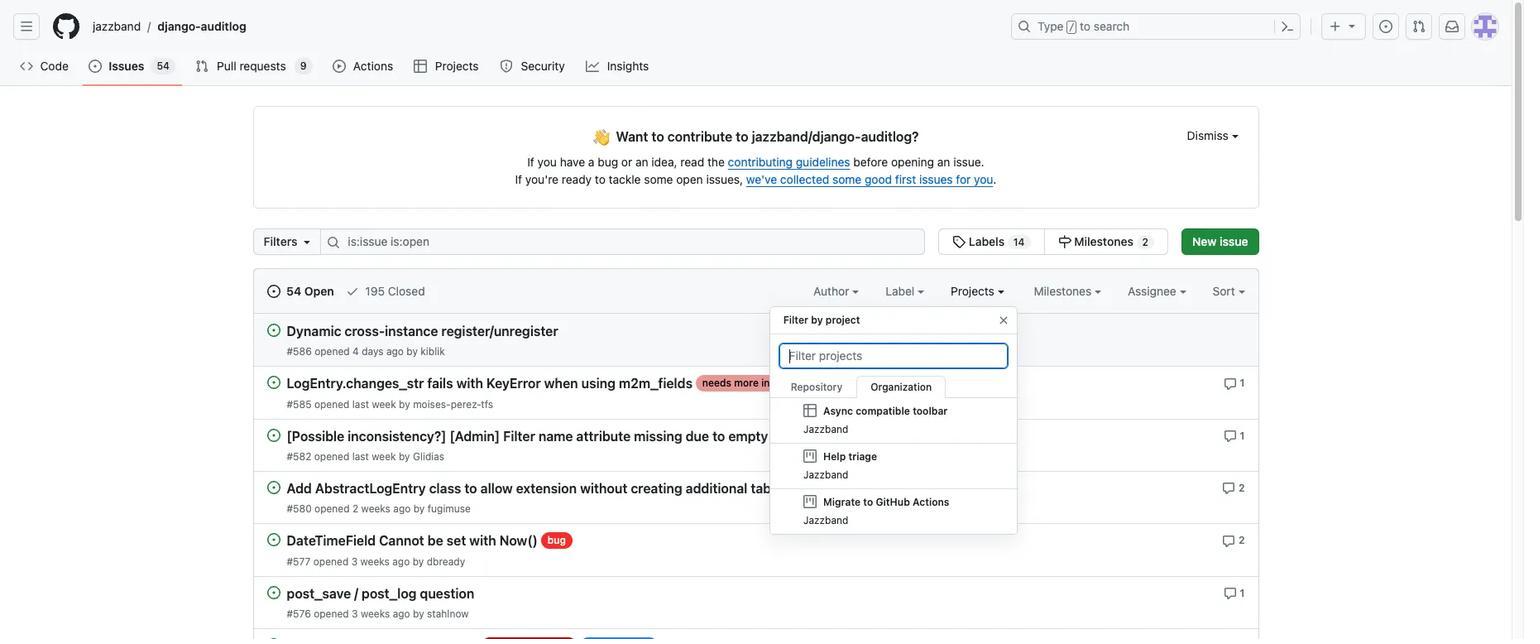 Task type: locate. For each thing, give the bounding box(es) containing it.
0 horizontal spatial 54
[[157, 60, 170, 72]]

0 horizontal spatial info
[[762, 377, 780, 389]]

1 horizontal spatial projects
[[951, 284, 998, 298]]

0 horizontal spatial table image
[[414, 60, 427, 73]]

None search field
[[253, 228, 1169, 255]]

1 vertical spatial if
[[515, 172, 522, 186]]

actions inside 'link'
[[353, 59, 393, 73]]

/ inside jazzband / django-auditlog
[[147, 19, 151, 34]]

week for [possible inconsistency?] [admin] filter name attribute missing due to empty
[[372, 450, 396, 463]]

/ inside type / to search
[[1069, 22, 1075, 33]]

comment image
[[1223, 534, 1236, 548], [1224, 587, 1237, 600]]

0 horizontal spatial actions
[[353, 59, 393, 73]]

2 open issue element from the top
[[267, 375, 280, 389]]

0 horizontal spatial filter
[[503, 429, 535, 444]]

Filter projects text field
[[779, 343, 1009, 369]]

0 horizontal spatial /
[[147, 19, 151, 34]]

dbready
[[427, 555, 465, 567]]

labels
[[969, 234, 1005, 248]]

if
[[528, 155, 535, 169], [515, 172, 522, 186]]

comment image inside 2 link
[[1223, 482, 1236, 495]]

opened up datetimefield
[[315, 503, 350, 515]]

needs more info link down toolbar
[[904, 428, 994, 444]]

projects up close menu icon
[[951, 284, 998, 298]]

jazzband down migrate
[[803, 514, 848, 526]]

1 vertical spatial 1 link
[[1224, 428, 1245, 443]]

0 vertical spatial bug
[[598, 155, 618, 169]]

repository button
[[777, 376, 857, 398]]

needs more info up the empty
[[703, 377, 780, 389]]

open
[[677, 172, 703, 186]]

.
[[994, 172, 997, 186]]

1 open issue element from the top
[[267, 323, 280, 337]]

filtered projects list box
[[770, 398, 1017, 535]]

with right set
[[470, 534, 496, 548]]

milestones 2
[[1072, 234, 1149, 248]]

1 vertical spatial last
[[352, 450, 369, 463]]

ago up cannot
[[393, 503, 411, 515]]

add abstractlogentry class to allow extension without creating additional table link
[[287, 481, 783, 496]]

fugimuse link
[[428, 503, 471, 515]]

bug right a
[[598, 155, 618, 169]]

0 horizontal spatial triangle down image
[[301, 235, 314, 248]]

54 right issue opened icon
[[286, 284, 301, 298]]

extension
[[516, 481, 577, 496]]

1 horizontal spatial info
[[969, 429, 987, 442]]

migrate to github actions
[[823, 496, 950, 508]]

needs more info down toolbar
[[910, 429, 987, 442]]

milestones inside issue element
[[1075, 234, 1134, 248]]

needs more info for [possible inconsistency?] [admin] filter name attribute missing due to empty
[[910, 429, 987, 442]]

1 horizontal spatial issue opened image
[[1380, 20, 1393, 33]]

if up you're
[[528, 155, 535, 169]]

2 2 link from the top
[[1223, 532, 1245, 548]]

bug
[[598, 155, 618, 169], [548, 534, 566, 547]]

#586
[[287, 345, 312, 358]]

more down toolbar
[[942, 429, 966, 442]]

opening
[[891, 155, 935, 169]]

git pull request image
[[1413, 20, 1426, 33]]

0 vertical spatial if
[[528, 155, 535, 169]]

0 vertical spatial milestones
[[1075, 234, 1134, 248]]

2 vertical spatial 1
[[1240, 587, 1245, 599]]

1 vertical spatial milestones
[[1034, 284, 1095, 298]]

milestones
[[1075, 234, 1134, 248], [1034, 284, 1095, 298]]

0 vertical spatial more
[[734, 377, 759, 389]]

0 horizontal spatial more
[[734, 377, 759, 389]]

opened inside "post_save / post_log question #576             opened 3 weeks ago by stahlnow"
[[314, 607, 349, 620]]

1 vertical spatial actions
[[913, 496, 950, 508]]

instance
[[385, 324, 438, 339]]

1 vertical spatial table image
[[803, 404, 817, 417]]

projects inside "popup button"
[[951, 284, 998, 298]]

weeks inside "post_save / post_log question #576             opened 3 weeks ago by stahlnow"
[[361, 607, 390, 620]]

0 vertical spatial needs more info link
[[696, 375, 786, 392]]

open issue image left post_save
[[267, 586, 280, 599]]

0 horizontal spatial issue opened image
[[89, 60, 102, 73]]

filter left project
[[784, 314, 809, 326]]

comment image for [possible inconsistency?] [admin] filter name attribute missing due to empty
[[1224, 430, 1237, 443]]

0 vertical spatial table image
[[414, 60, 427, 73]]

notifications image
[[1446, 20, 1459, 33]]

an right or
[[636, 155, 649, 169]]

0 vertical spatial triangle down image
[[1346, 19, 1359, 32]]

menu
[[770, 300, 1018, 548]]

1 vertical spatial 3
[[352, 607, 358, 620]]

issue opened image left issues
[[89, 60, 102, 73]]

weeks down abstractlogentry
[[361, 503, 391, 515]]

a
[[588, 155, 595, 169]]

1 horizontal spatial an
[[938, 155, 951, 169]]

opened inside dynamic cross-instance register/unregister #586             opened 4 days ago by kiblik
[[315, 345, 350, 358]]

last up abstractlogentry
[[352, 450, 369, 463]]

by left stahlnow link
[[413, 607, 424, 620]]

comment image inside 2 link
[[1223, 534, 1236, 548]]

datetimefield
[[287, 534, 376, 548]]

2 link for datetimefield cannot be set with now()
[[1223, 532, 1245, 548]]

1 1 from the top
[[1240, 377, 1245, 389]]

table image inside projects link
[[414, 60, 427, 73]]

1 vertical spatial needs more info link
[[904, 428, 994, 444]]

by left moises-
[[399, 398, 410, 410]]

0 vertical spatial needs more info
[[703, 377, 780, 389]]

projects left shield icon
[[435, 59, 479, 73]]

without
[[580, 481, 628, 496]]

name
[[539, 429, 573, 444]]

1 vertical spatial info
[[969, 429, 987, 442]]

list
[[86, 13, 1002, 40]]

some down "idea,"
[[644, 172, 673, 186]]

0 vertical spatial filter
[[784, 314, 809, 326]]

dismiss
[[1188, 128, 1232, 142]]

1 vertical spatial weeks
[[360, 555, 390, 567]]

0 vertical spatial 1
[[1240, 377, 1245, 389]]

1 week from the top
[[372, 398, 396, 410]]

0 vertical spatial projects
[[435, 59, 479, 73]]

ago down post_log
[[393, 607, 410, 620]]

👋 want to contribute to jazzband/django-auditlog?
[[593, 126, 919, 147]]

14
[[1014, 236, 1025, 248]]

0 vertical spatial issue opened image
[[1380, 20, 1393, 33]]

#580             opened 2 weeks ago by fugimuse
[[287, 503, 471, 515]]

jazzband for async compatible toolbar
[[803, 423, 848, 435]]

jazzband up enhancement
[[803, 469, 848, 481]]

0 vertical spatial info
[[762, 377, 780, 389]]

open issue element for [possible inconsistency?] [admin] filter name attribute missing due to empty
[[267, 428, 280, 442]]

with up perez-
[[457, 376, 483, 391]]

0 vertical spatial 54
[[157, 60, 170, 72]]

3 open issue image from the top
[[267, 481, 280, 494]]

1 jazzband from the top
[[803, 423, 848, 435]]

opened down datetimefield
[[314, 555, 349, 567]]

1 link for logentry.changes_str fails with keyerror when using m2m_fields
[[1224, 375, 1245, 390]]

to right due at the left
[[713, 429, 725, 444]]

0 horizontal spatial bug
[[548, 534, 566, 547]]

milestones for milestones
[[1034, 284, 1095, 298]]

by left fugimuse link
[[414, 503, 425, 515]]

milestones button
[[1034, 282, 1102, 300]]

2 vertical spatial weeks
[[361, 607, 390, 620]]

triangle down image
[[1346, 19, 1359, 32], [301, 235, 314, 248]]

cross-
[[345, 324, 385, 339]]

jazzband down the async
[[803, 423, 848, 435]]

plus image
[[1329, 20, 1343, 33]]

good
[[865, 172, 892, 186]]

opened left 4
[[315, 345, 350, 358]]

project image
[[803, 449, 817, 463]]

4 open issue image from the top
[[267, 533, 280, 547]]

1 vertical spatial triangle down image
[[301, 235, 314, 248]]

project image
[[803, 495, 817, 508]]

issue
[[1220, 234, 1249, 248]]

logentry.changes_str fails with keyerror when using m2m_fields
[[287, 376, 693, 391]]

open issue image for datetimefield cannot be set with now()
[[267, 533, 280, 547]]

by down instance
[[407, 345, 418, 358]]

1 horizontal spatial more
[[942, 429, 966, 442]]

1 vertical spatial 1
[[1240, 429, 1245, 442]]

opened for datetimefield cannot be set with now()
[[314, 555, 349, 567]]

0 vertical spatial needs
[[703, 377, 732, 389]]

0 vertical spatial weeks
[[361, 503, 391, 515]]

opened down post_save
[[314, 607, 349, 620]]

weeks down post_save / post_log question link
[[361, 607, 390, 620]]

1 1 link from the top
[[1224, 375, 1245, 390]]

1 open issue image from the top
[[267, 376, 280, 389]]

you up you're
[[538, 155, 557, 169]]

/ right type
[[1069, 22, 1075, 33]]

1 horizontal spatial /
[[354, 586, 358, 601]]

days
[[362, 345, 384, 358]]

2 jazzband from the top
[[803, 469, 848, 481]]

opened for [possible inconsistency?] [admin] filter name attribute missing due to empty
[[314, 450, 350, 463]]

actions right github
[[913, 496, 950, 508]]

contributing guidelines link
[[728, 155, 851, 169]]

datetimefield cannot be set with now() link
[[287, 534, 538, 548]]

open issue image for dynamic cross-instance register/unregister
[[267, 324, 280, 337]]

0 vertical spatial actions
[[353, 59, 393, 73]]

weeks up post_save / post_log question link
[[360, 555, 390, 567]]

triangle down image left the search image
[[301, 235, 314, 248]]

jazzband for migrate to github actions
[[803, 514, 848, 526]]

last for [possible inconsistency?] [admin] filter name attribute missing due to empty
[[352, 450, 369, 463]]

dismiss button
[[1188, 127, 1239, 144]]

1 horizontal spatial actions
[[913, 496, 950, 508]]

issue element
[[939, 228, 1169, 255]]

3 open issue element from the top
[[267, 428, 280, 442]]

github
[[876, 496, 910, 508]]

issue.
[[954, 155, 985, 169]]

1 last from the top
[[352, 398, 369, 410]]

1 horizontal spatial bug
[[598, 155, 618, 169]]

Search all issues text field
[[321, 228, 926, 255]]

2 week from the top
[[372, 450, 396, 463]]

dynamic cross-instance register/unregister #586             opened 4 days ago by kiblik
[[287, 324, 558, 358]]

1 2 link from the top
[[1223, 480, 1245, 495]]

1 vertical spatial with
[[470, 534, 496, 548]]

1 for logentry.changes_str fails with keyerror when using m2m_fields
[[1240, 377, 1245, 389]]

2 inside milestones 2
[[1143, 236, 1149, 248]]

actions right play icon
[[353, 59, 393, 73]]

week for logentry.changes_str fails with keyerror when using m2m_fields
[[372, 398, 396, 410]]

table image
[[414, 60, 427, 73], [803, 404, 817, 417]]

1 link for post_save / post_log question
[[1224, 585, 1245, 600]]

open issue element
[[267, 323, 280, 337], [267, 375, 280, 389], [267, 428, 280, 442], [267, 480, 280, 494], [267, 532, 280, 547], [267, 585, 280, 599], [267, 637, 280, 639]]

open issue element for datetimefield cannot be set with now()
[[267, 532, 280, 547]]

opened for logentry.changes_str fails with keyerror when using m2m_fields
[[314, 398, 350, 410]]

milestones inside milestones popup button
[[1034, 284, 1095, 298]]

1 vertical spatial 54
[[286, 284, 301, 298]]

0 horizontal spatial needs more info
[[703, 377, 780, 389]]

1 horizontal spatial filter
[[784, 314, 809, 326]]

before
[[854, 155, 888, 169]]

2 open issue image from the top
[[267, 586, 280, 599]]

labels 14
[[966, 234, 1025, 248]]

0 vertical spatial comment image
[[1224, 377, 1237, 390]]

open issue element for dynamic cross-instance register/unregister
[[267, 323, 280, 337]]

0 vertical spatial open issue image
[[267, 324, 280, 337]]

0 horizontal spatial an
[[636, 155, 649, 169]]

pull
[[217, 59, 236, 73]]

to left github
[[863, 496, 873, 508]]

5 open issue element from the top
[[267, 532, 280, 547]]

0 vertical spatial 1 link
[[1224, 375, 1245, 390]]

comment image
[[1224, 377, 1237, 390], [1224, 430, 1237, 443], [1223, 482, 1236, 495]]

1 horizontal spatial triangle down image
[[1346, 19, 1359, 32]]

ready
[[562, 172, 592, 186]]

1 vertical spatial 2 link
[[1223, 532, 1245, 548]]

triangle down image right "plus" image
[[1346, 19, 1359, 32]]

2 vertical spatial 1 link
[[1224, 585, 1245, 600]]

opened down [possible
[[314, 450, 350, 463]]

jazzband
[[93, 19, 141, 33]]

1 horizontal spatial needs more info
[[910, 429, 987, 442]]

with
[[457, 376, 483, 391], [470, 534, 496, 548]]

2 horizontal spatial /
[[1069, 22, 1075, 33]]

open issue image
[[267, 376, 280, 389], [267, 428, 280, 442], [267, 481, 280, 494], [267, 533, 280, 547]]

1 vertical spatial you
[[974, 172, 994, 186]]

1 vertical spatial comment image
[[1224, 587, 1237, 600]]

4 open issue element from the top
[[267, 480, 280, 494]]

54 right issues
[[157, 60, 170, 72]]

opened down "logentry.changes_str"
[[314, 398, 350, 410]]

or
[[622, 155, 633, 169]]

0 vertical spatial week
[[372, 398, 396, 410]]

inconsistency?]
[[348, 429, 447, 444]]

filter left name
[[503, 429, 535, 444]]

to left search
[[1080, 19, 1091, 33]]

0 vertical spatial jazzband
[[803, 423, 848, 435]]

2 last from the top
[[352, 450, 369, 463]]

2 vertical spatial jazzband
[[803, 514, 848, 526]]

1 horizontal spatial you
[[974, 172, 994, 186]]

3 down post_save / post_log question link
[[352, 607, 358, 620]]

1 horizontal spatial 54
[[286, 284, 301, 298]]

1 vertical spatial projects
[[951, 284, 998, 298]]

filters
[[264, 234, 298, 248]]

1 vertical spatial jazzband
[[803, 469, 848, 481]]

1 for post_save / post_log question
[[1240, 587, 1245, 599]]

needs more info link up the empty
[[696, 375, 786, 392]]

open issue image for [possible inconsistency?] [admin] filter name attribute missing due to empty
[[267, 428, 280, 442]]

/ for type
[[1069, 22, 1075, 33]]

ago inside "post_save / post_log question #576             opened 3 weeks ago by stahlnow"
[[393, 607, 410, 620]]

table image down repository button
[[803, 404, 817, 417]]

1 horizontal spatial needs more info link
[[904, 428, 994, 444]]

issue opened image left git pull request icon
[[1380, 20, 1393, 33]]

open issue image for post_save / post_log question
[[267, 586, 280, 599]]

table image right actions 'link'
[[414, 60, 427, 73]]

3 jazzband from the top
[[803, 514, 848, 526]]

shield image
[[500, 60, 513, 73]]

3 inside "post_save / post_log question #576             opened 3 weeks ago by stahlnow"
[[352, 607, 358, 620]]

organization
[[871, 381, 932, 393]]

to inside filtered projects list box
[[863, 496, 873, 508]]

needs for logentry.changes_str fails with keyerror when using m2m_fields
[[703, 377, 732, 389]]

an
[[636, 155, 649, 169], [938, 155, 951, 169]]

to right ready
[[595, 172, 606, 186]]

command palette image
[[1281, 20, 1295, 33]]

code image
[[20, 60, 33, 73]]

fugimuse
[[428, 503, 471, 515]]

1 vertical spatial more
[[942, 429, 966, 442]]

0 vertical spatial you
[[538, 155, 557, 169]]

some
[[644, 172, 673, 186], [833, 172, 862, 186]]

1 horizontal spatial needs
[[910, 429, 939, 442]]

set
[[447, 534, 466, 548]]

idea,
[[652, 155, 678, 169]]

2 open issue image from the top
[[267, 428, 280, 442]]

milestone image
[[1058, 235, 1072, 248]]

195 closed link
[[346, 282, 425, 300]]

issue opened image
[[267, 285, 280, 298]]

0 vertical spatial 2 link
[[1223, 480, 1245, 495]]

open issue image down issue opened icon
[[267, 324, 280, 337]]

logentry.changes_str
[[287, 376, 424, 391]]

needs up due at the left
[[703, 377, 732, 389]]

/ inside "post_save / post_log question #576             opened 3 weeks ago by stahlnow"
[[354, 586, 358, 601]]

54 for 54
[[157, 60, 170, 72]]

bug right now()
[[548, 534, 566, 547]]

last down "logentry.changes_str"
[[352, 398, 369, 410]]

weeks for abstractlogentry
[[361, 503, 391, 515]]

1 vertical spatial issue opened image
[[89, 60, 102, 73]]

open issue image
[[267, 324, 280, 337], [267, 586, 280, 599]]

an up the issues
[[938, 155, 951, 169]]

1 vertical spatial needs more info
[[910, 429, 987, 442]]

0 vertical spatial comment image
[[1223, 534, 1236, 548]]

milestones right milestone image
[[1075, 234, 1134, 248]]

if you have a bug or an idea, read the contributing guidelines before opening an issue. if you're ready to tackle some open issues, we've collected some good first issues for you .
[[515, 155, 997, 186]]

ago right days
[[386, 345, 404, 358]]

issues
[[109, 59, 144, 73]]

0 horizontal spatial needs more info link
[[696, 375, 786, 392]]

the
[[708, 155, 725, 169]]

you right for
[[974, 172, 994, 186]]

needs down toolbar
[[910, 429, 939, 442]]

6 open issue element from the top
[[267, 585, 280, 599]]

#582             opened last week by glidias
[[287, 450, 445, 463]]

git pull request image
[[195, 60, 209, 73]]

moises-perez-tfs link
[[413, 398, 493, 410]]

graph image
[[586, 60, 599, 73]]

3 1 link from the top
[[1224, 585, 1245, 600]]

week up inconsistency?]
[[372, 398, 396, 410]]

0 vertical spatial last
[[352, 398, 369, 410]]

list containing jazzband
[[86, 13, 1002, 40]]

1 vertical spatial open issue image
[[267, 586, 280, 599]]

requests
[[240, 59, 286, 73]]

0 horizontal spatial some
[[644, 172, 673, 186]]

insights link
[[580, 54, 657, 79]]

actions
[[353, 59, 393, 73], [913, 496, 950, 508]]

to up contributing
[[736, 129, 749, 144]]

tag image
[[953, 235, 966, 248]]

1 vertical spatial comment image
[[1224, 430, 1237, 443]]

/ left post_log
[[354, 586, 358, 601]]

class
[[429, 481, 461, 496]]

if left you're
[[515, 172, 522, 186]]

issue opened image
[[1380, 20, 1393, 33], [89, 60, 102, 73]]

/
[[147, 19, 151, 34], [1069, 22, 1075, 33], [354, 586, 358, 601]]

0 vertical spatial 3
[[351, 555, 358, 567]]

/ left django-
[[147, 19, 151, 34]]

2 vertical spatial comment image
[[1223, 482, 1236, 495]]

more up the empty
[[734, 377, 759, 389]]

3 1 from the top
[[1240, 587, 1245, 599]]

sort
[[1213, 284, 1236, 298]]

code link
[[13, 54, 76, 79]]

milestones for milestones 2
[[1075, 234, 1134, 248]]

issue opened image for git pull request image
[[89, 60, 102, 73]]

0 horizontal spatial if
[[515, 172, 522, 186]]

0 horizontal spatial needs
[[703, 377, 732, 389]]

jazzband
[[803, 423, 848, 435], [803, 469, 848, 481], [803, 514, 848, 526]]

1 vertical spatial needs
[[910, 429, 939, 442]]

datetimefield cannot be set with now()
[[287, 534, 538, 548]]

1 open issue image from the top
[[267, 324, 280, 337]]

by down inconsistency?]
[[399, 450, 410, 463]]

code
[[40, 59, 69, 73]]

week down inconsistency?]
[[372, 450, 396, 463]]

contribute
[[668, 129, 733, 144]]

new
[[1193, 234, 1217, 248]]

issue opened image for git pull request icon
[[1380, 20, 1393, 33]]

more for [possible inconsistency?] [admin] filter name attribute missing due to empty
[[942, 429, 966, 442]]

1 horizontal spatial some
[[833, 172, 862, 186]]

milestones down milestone image
[[1034, 284, 1095, 298]]

2 an from the left
[[938, 155, 951, 169]]

3 down datetimefield
[[351, 555, 358, 567]]

to right want
[[652, 129, 664, 144]]

some down before
[[833, 172, 862, 186]]

to
[[1080, 19, 1091, 33], [652, 129, 664, 144], [736, 129, 749, 144], [595, 172, 606, 186], [713, 429, 725, 444], [465, 481, 477, 496], [863, 496, 873, 508]]

label button
[[886, 282, 925, 300]]

1 vertical spatial week
[[372, 450, 396, 463]]



Task type: vqa. For each thing, say whether or not it's contained in the screenshot.
Actor
no



Task type: describe. For each thing, give the bounding box(es) containing it.
auditlog
[[201, 19, 246, 33]]

search
[[1094, 19, 1130, 33]]

help
[[823, 450, 846, 463]]

post_save
[[287, 586, 351, 601]]

pull requests
[[217, 59, 286, 73]]

actions link
[[326, 54, 401, 79]]

ago down cannot
[[393, 555, 410, 567]]

missing
[[634, 429, 683, 444]]

1 some from the left
[[644, 172, 673, 186]]

for
[[956, 172, 971, 186]]

creating
[[631, 481, 683, 496]]

needs more info link for [possible inconsistency?] [admin] filter name attribute missing due to empty
[[904, 428, 994, 444]]

open issue element for post_save / post_log question
[[267, 585, 280, 599]]

dynamic cross-instance register/unregister link
[[287, 324, 558, 339]]

compatible
[[856, 405, 910, 417]]

search image
[[327, 236, 341, 249]]

[possible
[[287, 429, 345, 444]]

needs more info link for logentry.changes_str fails with keyerror when using m2m_fields
[[696, 375, 786, 392]]

async
[[823, 405, 853, 417]]

👋
[[593, 126, 610, 147]]

weeks for cannot
[[360, 555, 390, 567]]

jazzband/django-
[[752, 129, 861, 144]]

close menu image
[[997, 314, 1010, 327]]

ago inside dynamic cross-instance register/unregister #586             opened 4 days ago by kiblik
[[386, 345, 404, 358]]

check image
[[346, 285, 359, 298]]

#585
[[287, 398, 312, 410]]

author
[[814, 284, 853, 298]]

opened for add abstractlogentry class to allow extension without creating additional table
[[315, 503, 350, 515]]

security link
[[493, 54, 573, 79]]

django-
[[158, 19, 201, 33]]

project type tab list
[[770, 369, 1017, 398]]

tfs
[[481, 398, 493, 410]]

new issue
[[1193, 234, 1249, 248]]

bug inside the if you have a bug or an idea, read the contributing guidelines before opening an issue. if you're ready to tackle some open issues, we've collected some good first issues for you .
[[598, 155, 618, 169]]

needs for [possible inconsistency?] [admin] filter name attribute missing due to empty
[[910, 429, 939, 442]]

info for [possible inconsistency?] [admin] filter name attribute missing due to empty
[[969, 429, 987, 442]]

0 horizontal spatial projects
[[435, 59, 479, 73]]

#585             opened last week by moises-perez-tfs
[[287, 398, 493, 410]]

insights
[[607, 59, 649, 73]]

moises-
[[413, 398, 451, 410]]

/ for jazzband
[[147, 19, 151, 34]]

1 vertical spatial filter
[[503, 429, 535, 444]]

2 link for add abstractlogentry class to allow extension without creating additional table
[[1223, 480, 1245, 495]]

add
[[287, 481, 312, 496]]

due
[[686, 429, 709, 444]]

migrate
[[823, 496, 861, 508]]

2 1 link from the top
[[1224, 428, 1245, 443]]

repository
[[791, 381, 843, 393]]

#582
[[287, 450, 312, 463]]

project
[[826, 314, 861, 326]]

have
[[560, 155, 585, 169]]

#576
[[287, 607, 311, 620]]

[admin]
[[450, 429, 500, 444]]

open issue image for add abstractlogentry class to allow extension without creating additional table
[[267, 481, 280, 494]]

help triage
[[823, 450, 877, 463]]

triangle down image inside filters popup button
[[301, 235, 314, 248]]

stahlnow
[[427, 607, 469, 620]]

issues
[[920, 172, 953, 186]]

0 vertical spatial with
[[457, 376, 483, 391]]

info for logentry.changes_str fails with keyerror when using m2m_fields
[[762, 377, 780, 389]]

post_save / post_log question #576             opened 3 weeks ago by stahlnow
[[287, 586, 475, 620]]

comment image for 2
[[1223, 534, 1236, 548]]

django-auditlog link
[[151, 13, 253, 40]]

#580
[[287, 503, 312, 515]]

by inside "post_save / post_log question #576             opened 3 weeks ago by stahlnow"
[[413, 607, 424, 620]]

author button
[[814, 282, 859, 300]]

0 horizontal spatial you
[[538, 155, 557, 169]]

enhancement
[[792, 482, 857, 494]]

by left project
[[811, 314, 823, 326]]

comment image for add abstractlogentry class to allow extension without creating additional table
[[1223, 482, 1236, 495]]

menu containing filter by project
[[770, 300, 1018, 548]]

homepage image
[[53, 13, 79, 40]]

assignee
[[1128, 284, 1180, 298]]

dynamic
[[287, 324, 341, 339]]

open issue element for add abstractlogentry class to allow extension without creating additional table
[[267, 480, 280, 494]]

none search field containing filters
[[253, 228, 1169, 255]]

you're
[[526, 172, 559, 186]]

first
[[896, 172, 917, 186]]

enhancement link
[[786, 480, 864, 497]]

new issue link
[[1182, 228, 1259, 255]]

/ for post_save
[[354, 586, 358, 601]]

1 vertical spatial bug
[[548, 534, 566, 547]]

open issue element for logentry.changes_str fails with keyerror when using m2m_fields
[[267, 375, 280, 389]]

add abstractlogentry class to allow extension without creating additional table
[[287, 481, 783, 496]]

54 open
[[284, 284, 334, 298]]

1 horizontal spatial if
[[528, 155, 535, 169]]

9
[[300, 60, 307, 72]]

triage
[[849, 450, 877, 463]]

auditlog?
[[861, 129, 919, 144]]

additional
[[686, 481, 748, 496]]

stahlnow link
[[427, 607, 469, 620]]

dbready link
[[427, 555, 465, 567]]

perez-
[[451, 398, 481, 410]]

1 horizontal spatial table image
[[803, 404, 817, 417]]

toolbar
[[913, 405, 948, 417]]

more for logentry.changes_str fails with keyerror when using m2m_fields
[[734, 377, 759, 389]]

7 open issue element from the top
[[267, 637, 280, 639]]

195 closed
[[362, 284, 425, 298]]

54 for 54 open
[[286, 284, 301, 298]]

Issues search field
[[321, 228, 926, 255]]

open issue image for logentry.changes_str fails with keyerror when using m2m_fields
[[267, 376, 280, 389]]

now()
[[500, 534, 538, 548]]

we've
[[746, 172, 777, 186]]

sort button
[[1213, 282, 1245, 300]]

collected
[[780, 172, 830, 186]]

projects link
[[408, 54, 487, 79]]

needs more info for logentry.changes_str fails with keyerror when using m2m_fields
[[703, 377, 780, 389]]

#577
[[287, 555, 311, 567]]

closed
[[388, 284, 425, 298]]

by inside dynamic cross-instance register/unregister #586             opened 4 days ago by kiblik
[[407, 345, 418, 358]]

when
[[544, 376, 578, 391]]

attribute
[[577, 429, 631, 444]]

filters button
[[253, 228, 322, 255]]

comment image for 1
[[1224, 587, 1237, 600]]

jazzband for help triage
[[803, 469, 848, 481]]

1 an from the left
[[636, 155, 649, 169]]

register/unregister
[[442, 324, 558, 339]]

we've collected some good first issues for you link
[[746, 172, 994, 186]]

issues,
[[706, 172, 743, 186]]

#577             opened 3 weeks ago by dbready
[[287, 555, 465, 567]]

[possible inconsistency?] [admin] filter name attribute missing due to empty spec.lookup_kwarg
[[287, 429, 897, 444]]

keyerror
[[487, 376, 541, 391]]

by down datetimefield cannot be set with now() at the bottom of page
[[413, 555, 424, 567]]

2 1 from the top
[[1240, 429, 1245, 442]]

last for logentry.changes_str fails with keyerror when using m2m_fields
[[352, 398, 369, 410]]

projects button
[[951, 282, 1005, 300]]

kiblik
[[421, 345, 445, 358]]

jazzband link
[[86, 13, 147, 40]]

to inside the if you have a bug or an idea, read the contributing guidelines before opening an issue. if you're ready to tackle some open issues, we've collected some good first issues for you .
[[595, 172, 606, 186]]

actions inside filtered projects list box
[[913, 496, 950, 508]]

play image
[[332, 60, 346, 73]]

2 some from the left
[[833, 172, 862, 186]]

to right the class
[[465, 481, 477, 496]]



